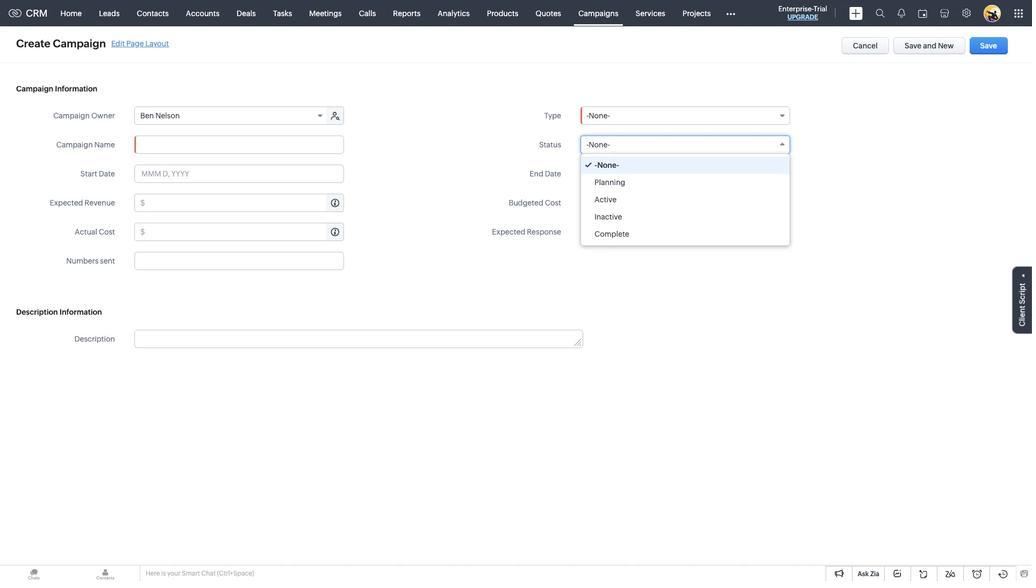 Task type: locate. For each thing, give the bounding box(es) containing it.
1 vertical spatial -none- field
[[581, 136, 791, 154]]

2 vertical spatial -none-
[[595, 161, 620, 169]]

active
[[595, 195, 617, 204]]

1 horizontal spatial description
[[74, 335, 115, 343]]

none-
[[589, 111, 611, 120], [589, 140, 611, 149], [598, 161, 620, 169]]

0 vertical spatial description
[[16, 308, 58, 316]]

description
[[16, 308, 58, 316], [74, 335, 115, 343]]

create menu element
[[844, 0, 870, 26]]

campaign down create
[[16, 84, 53, 93]]

services link
[[628, 0, 675, 26]]

0 horizontal spatial save
[[905, 41, 922, 50]]

mmm d, yyyy text field for end date
[[581, 165, 791, 183]]

information down "numbers"
[[60, 308, 102, 316]]

quotes
[[536, 9, 562, 17]]

complete
[[595, 230, 630, 238]]

- inside option
[[595, 161, 598, 169]]

expected
[[50, 199, 83, 207], [492, 228, 526, 236]]

2 vertical spatial none-
[[598, 161, 620, 169]]

0 vertical spatial expected
[[50, 199, 83, 207]]

accounts
[[186, 9, 220, 17]]

0 vertical spatial -none- field
[[581, 107, 791, 125]]

complete option
[[582, 225, 790, 243]]

-none- inside -none- option
[[595, 161, 620, 169]]

status
[[540, 140, 562, 149]]

MMM D, YYYY text field
[[135, 165, 344, 183], [581, 165, 791, 183]]

- up planning
[[595, 161, 598, 169]]

meetings
[[310, 9, 342, 17]]

edit
[[111, 39, 125, 48]]

list box
[[582, 154, 790, 245]]

profile image
[[985, 5, 1002, 22]]

Other Modules field
[[720, 5, 743, 22]]

analytics link
[[429, 0, 479, 26]]

0 vertical spatial -none-
[[587, 111, 611, 120]]

$ right actual cost
[[140, 228, 145, 236]]

script
[[1019, 283, 1028, 304]]

1 vertical spatial information
[[60, 308, 102, 316]]

trial
[[814, 5, 828, 13]]

1 vertical spatial none-
[[589, 140, 611, 149]]

page
[[126, 39, 144, 48]]

cancel button
[[842, 37, 890, 54]]

products
[[487, 9, 519, 17]]

0 horizontal spatial cost
[[99, 228, 115, 236]]

-none-
[[587, 111, 611, 120], [587, 140, 611, 149], [595, 161, 620, 169]]

projects
[[683, 9, 711, 17]]

expected left "revenue"
[[50, 199, 83, 207]]

0 vertical spatial cost
[[545, 199, 562, 207]]

signals element
[[892, 0, 912, 26]]

-None- field
[[581, 107, 791, 125], [581, 136, 791, 154]]

date right start
[[99, 169, 115, 178]]

None text field
[[135, 136, 344, 154], [147, 194, 344, 211], [593, 194, 790, 211], [147, 223, 344, 240], [135, 252, 344, 270], [135, 330, 583, 348], [135, 136, 344, 154], [147, 194, 344, 211], [593, 194, 790, 211], [147, 223, 344, 240], [135, 252, 344, 270], [135, 330, 583, 348]]

1 horizontal spatial cost
[[545, 199, 562, 207]]

0 vertical spatial information
[[55, 84, 97, 93]]

1 horizontal spatial mmm d, yyyy text field
[[581, 165, 791, 183]]

client
[[1019, 306, 1028, 326]]

save inside save button
[[981, 41, 998, 50]]

create menu image
[[850, 7, 864, 20]]

cost
[[545, 199, 562, 207], [99, 228, 115, 236]]

cost for budgeted cost
[[545, 199, 562, 207]]

1 save from the left
[[905, 41, 922, 50]]

information
[[55, 84, 97, 93], [60, 308, 102, 316]]

layout
[[145, 39, 169, 48]]

campaign
[[53, 37, 106, 49], [16, 84, 53, 93], [53, 111, 90, 120], [56, 140, 93, 149]]

information up campaign owner
[[55, 84, 97, 93]]

-none- field for status
[[581, 136, 791, 154]]

-
[[587, 111, 589, 120], [587, 140, 589, 149], [595, 161, 598, 169]]

projects link
[[675, 0, 720, 26]]

campaign owner
[[53, 111, 115, 120]]

search element
[[870, 0, 892, 26]]

create campaign edit page layout
[[16, 37, 169, 49]]

date for end date
[[545, 169, 562, 178]]

campaign left "name"
[[56, 140, 93, 149]]

1 vertical spatial cost
[[99, 228, 115, 236]]

active option
[[582, 191, 790, 208]]

accounts link
[[177, 0, 228, 26]]

start
[[80, 169, 97, 178]]

quotes link
[[527, 0, 570, 26]]

upgrade
[[788, 13, 819, 21]]

tasks link
[[265, 0, 301, 26]]

1 $ from the top
[[140, 199, 145, 207]]

owner
[[91, 111, 115, 120]]

date for start date
[[99, 169, 115, 178]]

- right "status"
[[587, 140, 589, 149]]

0 vertical spatial none-
[[589, 111, 611, 120]]

type
[[545, 111, 562, 120]]

1 horizontal spatial save
[[981, 41, 998, 50]]

enterprise-
[[779, 5, 814, 13]]

actual
[[75, 228, 97, 236]]

expected down budgeted
[[492, 228, 526, 236]]

None text field
[[581, 223, 791, 241]]

cost right budgeted
[[545, 199, 562, 207]]

expected revenue
[[50, 199, 115, 207]]

- right type
[[587, 111, 589, 120]]

1 mmm d, yyyy text field from the left
[[135, 165, 344, 183]]

edit page layout link
[[111, 39, 169, 48]]

date right end on the top of page
[[545, 169, 562, 178]]

1 vertical spatial $
[[140, 228, 145, 236]]

-none- for type
[[587, 111, 611, 120]]

-none- for status
[[587, 140, 611, 149]]

2 vertical spatial -
[[595, 161, 598, 169]]

2 -none- field from the top
[[581, 136, 791, 154]]

meetings link
[[301, 0, 351, 26]]

1 horizontal spatial date
[[545, 169, 562, 178]]

0 horizontal spatial expected
[[50, 199, 83, 207]]

campaign for campaign information
[[16, 84, 53, 93]]

new
[[939, 41, 955, 50]]

campaign down campaign information
[[53, 111, 90, 120]]

2 mmm d, yyyy text field from the left
[[581, 165, 791, 183]]

1 date from the left
[[99, 169, 115, 178]]

save
[[905, 41, 922, 50], [981, 41, 998, 50]]

0 vertical spatial -
[[587, 111, 589, 120]]

enterprise-trial upgrade
[[779, 5, 828, 21]]

crm link
[[9, 8, 48, 19]]

numbers
[[66, 257, 99, 265]]

0 horizontal spatial date
[[99, 169, 115, 178]]

reports link
[[385, 0, 429, 26]]

campaign information
[[16, 84, 97, 93]]

cost right actual
[[99, 228, 115, 236]]

ben nelson
[[140, 111, 180, 120]]

1 -none- field from the top
[[581, 107, 791, 125]]

create
[[16, 37, 51, 49]]

campaigns link
[[570, 0, 628, 26]]

name
[[94, 140, 115, 149]]

- for status
[[587, 140, 589, 149]]

Ben Nelson field
[[135, 107, 328, 124]]

1 vertical spatial expected
[[492, 228, 526, 236]]

2 date from the left
[[545, 169, 562, 178]]

save down profile image
[[981, 41, 998, 50]]

tasks
[[273, 9, 292, 17]]

mmm d, yyyy text field for start date
[[135, 165, 344, 183]]

information for description information
[[60, 308, 102, 316]]

save and new button
[[894, 37, 966, 54]]

1 vertical spatial -
[[587, 140, 589, 149]]

2 $ from the top
[[140, 228, 145, 236]]

0 horizontal spatial mmm d, yyyy text field
[[135, 165, 344, 183]]

save inside save and new button
[[905, 41, 922, 50]]

revenue
[[85, 199, 115, 207]]

search image
[[876, 9, 886, 18]]

0 vertical spatial $
[[140, 199, 145, 207]]

2 save from the left
[[981, 41, 998, 50]]

profile element
[[978, 0, 1008, 26]]

campaigns
[[579, 9, 619, 17]]

-none- field for type
[[581, 107, 791, 125]]

nelson
[[156, 111, 180, 120]]

smart
[[182, 570, 200, 577]]

campaign down home
[[53, 37, 106, 49]]

date
[[99, 169, 115, 178], [545, 169, 562, 178]]

leads
[[99, 9, 120, 17]]

save left 'and'
[[905, 41, 922, 50]]

leads link
[[90, 0, 128, 26]]

$ right "revenue"
[[140, 199, 145, 207]]

1 vertical spatial description
[[74, 335, 115, 343]]

0 horizontal spatial description
[[16, 308, 58, 316]]

1 vertical spatial -none-
[[587, 140, 611, 149]]

none- for status
[[589, 140, 611, 149]]

campaign for campaign name
[[56, 140, 93, 149]]

1 horizontal spatial expected
[[492, 228, 526, 236]]

$
[[140, 199, 145, 207], [140, 228, 145, 236]]



Task type: describe. For each thing, give the bounding box(es) containing it.
save button
[[970, 37, 1009, 54]]

contacts link
[[128, 0, 177, 26]]

services
[[636, 9, 666, 17]]

information for campaign information
[[55, 84, 97, 93]]

budgeted
[[509, 199, 544, 207]]

save for save and new
[[905, 41, 922, 50]]

save and new
[[905, 41, 955, 50]]

here
[[146, 570, 160, 577]]

none- for type
[[589, 111, 611, 120]]

inactive option
[[582, 208, 790, 225]]

-none- option
[[582, 157, 790, 174]]

description for description information
[[16, 308, 58, 316]]

start date
[[80, 169, 115, 178]]

budgeted cost
[[509, 199, 562, 207]]

cost for actual cost
[[99, 228, 115, 236]]

zia
[[871, 570, 880, 578]]

chats image
[[0, 566, 68, 581]]

is
[[161, 570, 166, 577]]

your
[[167, 570, 181, 577]]

calls link
[[351, 0, 385, 26]]

expected response
[[492, 228, 562, 236]]

expected for expected response
[[492, 228, 526, 236]]

planning
[[595, 178, 626, 187]]

save for save
[[981, 41, 998, 50]]

analytics
[[438, 9, 470, 17]]

and
[[924, 41, 937, 50]]

products link
[[479, 0, 527, 26]]

cancel
[[854, 41, 879, 50]]

list box containing -none-
[[582, 154, 790, 245]]

ben
[[140, 111, 154, 120]]

end date
[[530, 169, 562, 178]]

signals image
[[898, 9, 906, 18]]

reports
[[393, 9, 421, 17]]

calls
[[359, 9, 376, 17]]

calendar image
[[919, 9, 928, 17]]

description information
[[16, 308, 102, 316]]

client script
[[1019, 283, 1028, 326]]

ask
[[858, 570, 870, 578]]

- for type
[[587, 111, 589, 120]]

here is your smart chat (ctrl+space)
[[146, 570, 254, 577]]

sent
[[100, 257, 115, 265]]

deals link
[[228, 0, 265, 26]]

contacts
[[137, 9, 169, 17]]

end
[[530, 169, 544, 178]]

home link
[[52, 0, 90, 26]]

$ for revenue
[[140, 199, 145, 207]]

home
[[61, 9, 82, 17]]

description for description
[[74, 335, 115, 343]]

ask zia
[[858, 570, 880, 578]]

inactive
[[595, 213, 623, 221]]

actual cost
[[75, 228, 115, 236]]

none- inside option
[[598, 161, 620, 169]]

planning option
[[582, 174, 790, 191]]

expected for expected revenue
[[50, 199, 83, 207]]

deals
[[237, 9, 256, 17]]

campaign name
[[56, 140, 115, 149]]

chat
[[201, 570, 216, 577]]

$ for cost
[[140, 228, 145, 236]]

response
[[527, 228, 562, 236]]

numbers sent
[[66, 257, 115, 265]]

contacts image
[[72, 566, 139, 581]]

campaign for campaign owner
[[53, 111, 90, 120]]

(ctrl+space)
[[217, 570, 254, 577]]

crm
[[26, 8, 48, 19]]



Task type: vqa. For each thing, say whether or not it's contained in the screenshot.
logo
no



